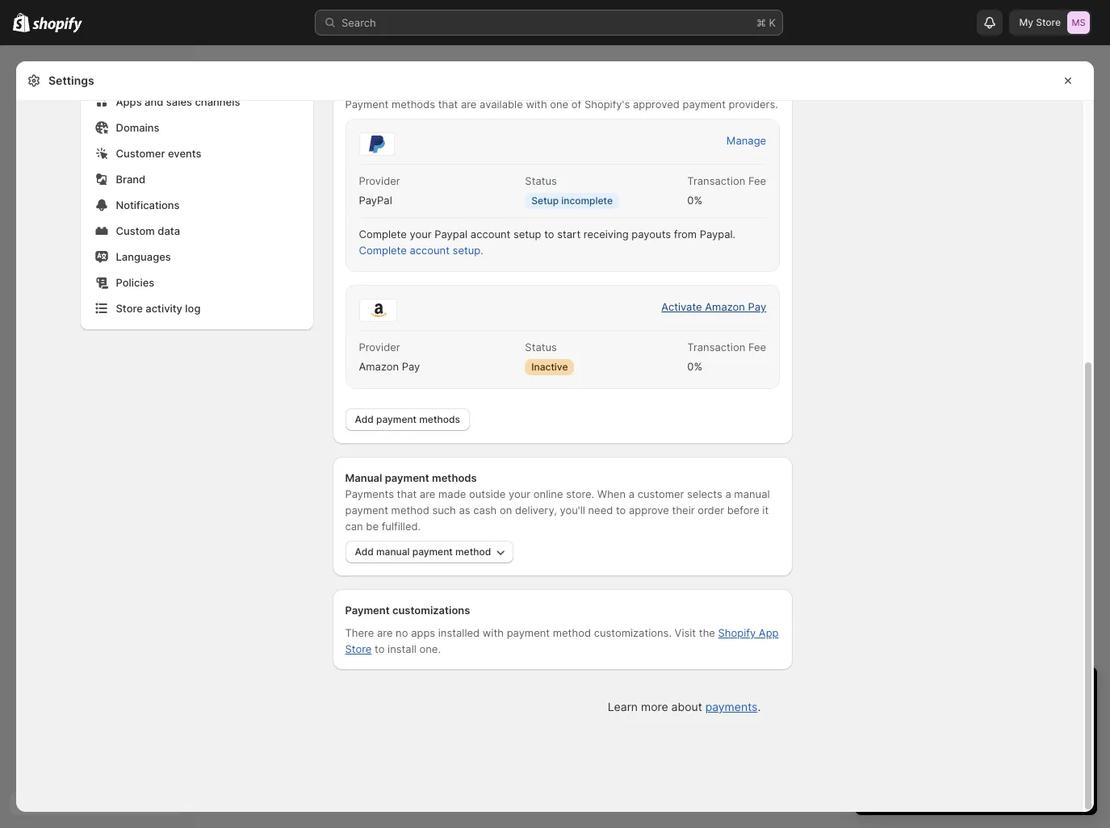 Task type: vqa. For each thing, say whether or not it's contained in the screenshot.
"tab list" at the left of the page
no



Task type: locate. For each thing, give the bounding box(es) containing it.
a right when
[[629, 488, 635, 501]]

fee for provider amazon pay
[[749, 341, 767, 354]]

status inactive
[[525, 341, 568, 373]]

amazon right activate at right
[[706, 301, 746, 313]]

transaction fee 0% down activate amazon pay
[[688, 341, 767, 373]]

2 horizontal spatial store
[[1037, 16, 1062, 28]]

customer
[[116, 147, 165, 160]]

be
[[366, 520, 379, 533]]

payment
[[683, 98, 726, 111], [376, 414, 417, 426], [385, 472, 430, 485], [345, 504, 389, 517], [413, 546, 453, 558], [507, 627, 550, 640]]

0 horizontal spatial amazon
[[359, 360, 399, 373]]

0 horizontal spatial your
[[410, 228, 432, 241]]

languages
[[116, 250, 171, 263]]

2 a from the left
[[726, 488, 732, 501]]

a up before
[[726, 488, 732, 501]]

custom data
[[116, 225, 180, 238]]

0 vertical spatial method
[[392, 504, 430, 517]]

store
[[1037, 16, 1062, 28], [116, 302, 143, 315], [345, 643, 372, 656]]

transaction fee 0% up paypal.
[[688, 175, 767, 207]]

to
[[545, 228, 555, 241], [616, 504, 626, 517], [375, 643, 385, 656]]

2 provider from the top
[[359, 341, 400, 354]]

1 fee from the top
[[749, 175, 767, 187]]

delivery,
[[515, 504, 557, 517]]

1 horizontal spatial method
[[456, 546, 491, 558]]

made
[[439, 488, 466, 501]]

more
[[641, 700, 669, 714]]

one
[[550, 98, 569, 111]]

to left the start
[[545, 228, 555, 241]]

are inside manual payment methods payments that are made outside your online store. when a customer selects a manual payment method such as cash on delivery, you'll need to approve their order before it can be fulfilled.
[[420, 488, 436, 501]]

2 add from the top
[[355, 546, 374, 558]]

1 horizontal spatial with
[[526, 98, 547, 111]]

with for installed
[[483, 627, 504, 640]]

custom data link
[[90, 220, 303, 242]]

fee down activate amazon pay button
[[749, 341, 767, 354]]

provider for amazon
[[359, 341, 400, 354]]

one.
[[420, 643, 441, 656]]

payment down fulfilled.
[[413, 546, 453, 558]]

payment methods that are available with one of shopify's approved payment providers.
[[345, 98, 779, 111]]

payment down payments
[[345, 504, 389, 517]]

payment up paypal express icon
[[345, 98, 389, 111]]

fulfilled.
[[382, 520, 421, 533]]

method inside manual payment methods payments that are made outside your online store. when a customer selects a manual payment method such as cash on delivery, you'll need to approve their order before it can be fulfilled.
[[392, 504, 430, 517]]

0 vertical spatial fee
[[749, 175, 767, 187]]

1 payment from the top
[[345, 98, 389, 111]]

activate amazon pay button
[[652, 296, 777, 318]]

my
[[1020, 16, 1034, 28]]

receiving
[[584, 228, 629, 241]]

1 provider from the top
[[359, 175, 400, 187]]

complete your paypal account setup to start receiving payouts from paypal. complete account setup.
[[359, 228, 736, 257]]

approve
[[629, 504, 670, 517]]

1 horizontal spatial manual
[[735, 488, 770, 501]]

provider up paypal
[[359, 175, 400, 187]]

status setup incomplete
[[525, 175, 613, 207]]

0 vertical spatial manual
[[735, 488, 770, 501]]

1 vertical spatial 0%
[[688, 360, 703, 373]]

transaction down activate amazon pay
[[688, 341, 746, 354]]

1 horizontal spatial store
[[345, 643, 372, 656]]

0 horizontal spatial store
[[116, 302, 143, 315]]

0 vertical spatial provider
[[359, 175, 400, 187]]

method
[[392, 504, 430, 517], [456, 546, 491, 558], [553, 627, 591, 640]]

0 vertical spatial account
[[471, 228, 511, 241]]

1 vertical spatial transaction
[[688, 341, 746, 354]]

0 vertical spatial transaction
[[688, 175, 746, 187]]

shopify image
[[13, 13, 30, 32]]

to down when
[[616, 504, 626, 517]]

pay inside provider amazon pay
[[402, 360, 420, 373]]

1 0% from the top
[[688, 194, 703, 207]]

1 vertical spatial transaction fee 0%
[[688, 341, 767, 373]]

custom
[[116, 225, 155, 238]]

status up setup
[[525, 175, 557, 187]]

0 horizontal spatial method
[[392, 504, 430, 517]]

are up the such
[[420, 488, 436, 501]]

account
[[471, 228, 511, 241], [410, 244, 450, 257]]

add payment methods link
[[345, 409, 470, 431]]

2 vertical spatial methods
[[432, 472, 477, 485]]

add inside 'dropdown button'
[[355, 546, 374, 558]]

setup
[[532, 195, 559, 207]]

1 vertical spatial that
[[397, 488, 417, 501]]

account up setup.
[[471, 228, 511, 241]]

transaction for provider paypal
[[688, 175, 746, 187]]

amazon
[[706, 301, 746, 313], [359, 360, 399, 373]]

with
[[526, 98, 547, 111], [483, 627, 504, 640]]

transaction
[[688, 175, 746, 187], [688, 341, 746, 354]]

dialog
[[1101, 61, 1111, 813]]

.
[[758, 700, 761, 714]]

1 vertical spatial payment
[[345, 604, 390, 617]]

provider inside provider amazon pay
[[359, 341, 400, 354]]

2 status from the top
[[525, 341, 557, 354]]

your left paypal
[[410, 228, 432, 241]]

add down be
[[355, 546, 374, 558]]

their
[[673, 504, 695, 517]]

1 vertical spatial your
[[509, 488, 531, 501]]

to left "install"
[[375, 643, 385, 656]]

2 vertical spatial are
[[377, 627, 393, 640]]

add
[[355, 414, 374, 426], [355, 546, 374, 558]]

the
[[699, 627, 716, 640]]

manual down fulfilled.
[[376, 546, 410, 558]]

store inside shopify app store
[[345, 643, 372, 656]]

1 vertical spatial complete
[[359, 244, 407, 257]]

1 vertical spatial methods
[[419, 414, 460, 426]]

1 horizontal spatial a
[[726, 488, 732, 501]]

0 horizontal spatial manual
[[376, 546, 410, 558]]

0 vertical spatial to
[[545, 228, 555, 241]]

0 vertical spatial payment
[[345, 98, 389, 111]]

0 vertical spatial store
[[1037, 16, 1062, 28]]

amazon inside provider amazon pay
[[359, 360, 399, 373]]

payment down provider amazon pay
[[376, 414, 417, 426]]

0% down activate at right
[[688, 360, 703, 373]]

2 vertical spatial method
[[553, 627, 591, 640]]

status inside status setup incomplete
[[525, 175, 557, 187]]

store down policies
[[116, 302, 143, 315]]

0 vertical spatial are
[[461, 98, 477, 111]]

0 vertical spatial 0%
[[688, 194, 703, 207]]

add up manual
[[355, 414, 374, 426]]

1 vertical spatial to
[[616, 504, 626, 517]]

0 vertical spatial your
[[410, 228, 432, 241]]

1 horizontal spatial are
[[420, 488, 436, 501]]

with left one
[[526, 98, 547, 111]]

pay right activate at right
[[749, 301, 767, 313]]

status inside status inactive
[[525, 341, 557, 354]]

provider down amazon pay image
[[359, 341, 400, 354]]

amazon for activate
[[706, 301, 746, 313]]

transaction down the manage
[[688, 175, 746, 187]]

1 a from the left
[[629, 488, 635, 501]]

0 horizontal spatial pay
[[402, 360, 420, 373]]

provider paypal
[[359, 175, 400, 207]]

amazon down amazon pay image
[[359, 360, 399, 373]]

manual up before
[[735, 488, 770, 501]]

0 horizontal spatial account
[[410, 244, 450, 257]]

fee down manage link
[[749, 175, 767, 187]]

0 vertical spatial transaction fee 0%
[[688, 175, 767, 207]]

transaction for provider amazon pay
[[688, 341, 746, 354]]

that left available
[[438, 98, 458, 111]]

method down as
[[456, 546, 491, 558]]

setup.
[[453, 244, 484, 257]]

your up on
[[509, 488, 531, 501]]

2 0% from the top
[[688, 360, 703, 373]]

1 vertical spatial add
[[355, 546, 374, 558]]

are
[[461, 98, 477, 111], [420, 488, 436, 501], [377, 627, 393, 640]]

a
[[629, 488, 635, 501], [726, 488, 732, 501]]

1 vertical spatial store
[[116, 302, 143, 315]]

0 horizontal spatial that
[[397, 488, 417, 501]]

pay inside button
[[749, 301, 767, 313]]

your inside manual payment methods payments that are made outside your online store. when a customer selects a manual payment method such as cash on delivery, you'll need to approve their order before it can be fulfilled.
[[509, 488, 531, 501]]

payment up "there"
[[345, 604, 390, 617]]

transaction fee 0%
[[688, 175, 767, 207], [688, 341, 767, 373]]

from
[[674, 228, 697, 241]]

that
[[438, 98, 458, 111], [397, 488, 417, 501]]

your inside complete your paypal account setup to start receiving payouts from paypal. complete account setup.
[[410, 228, 432, 241]]

0 vertical spatial methods
[[392, 98, 435, 111]]

1 vertical spatial provider
[[359, 341, 400, 354]]

domains
[[116, 121, 160, 134]]

1 horizontal spatial amazon
[[706, 301, 746, 313]]

2 fee from the top
[[749, 341, 767, 354]]

0% up from
[[688, 194, 703, 207]]

⌘
[[757, 16, 767, 29]]

paypal express image
[[359, 132, 395, 156]]

pay up add payment methods
[[402, 360, 420, 373]]

2 transaction fee 0% from the top
[[688, 341, 767, 373]]

1 transaction from the top
[[688, 175, 746, 187]]

start
[[558, 228, 581, 241]]

2 transaction from the top
[[688, 341, 746, 354]]

0 horizontal spatial with
[[483, 627, 504, 640]]

amazon inside button
[[706, 301, 746, 313]]

1 vertical spatial status
[[525, 341, 557, 354]]

0 vertical spatial that
[[438, 98, 458, 111]]

1 vertical spatial account
[[410, 244, 450, 257]]

2 vertical spatial store
[[345, 643, 372, 656]]

add manual payment method button
[[345, 541, 514, 564]]

store.
[[566, 488, 595, 501]]

1 vertical spatial amazon
[[359, 360, 399, 373]]

0% for provider amazon pay
[[688, 360, 703, 373]]

0 vertical spatial complete
[[359, 228, 407, 241]]

to inside manual payment methods payments that are made outside your online store. when a customer selects a manual payment method such as cash on delivery, you'll need to approve their order before it can be fulfilled.
[[616, 504, 626, 517]]

data
[[158, 225, 180, 238]]

my store image
[[1068, 11, 1091, 34]]

0 vertical spatial status
[[525, 175, 557, 187]]

0 horizontal spatial are
[[377, 627, 393, 640]]

installed
[[438, 627, 480, 640]]

apps
[[411, 627, 436, 640]]

payment up payments
[[385, 472, 430, 485]]

customer events link
[[90, 142, 303, 165]]

0 vertical spatial add
[[355, 414, 374, 426]]

1 horizontal spatial pay
[[749, 301, 767, 313]]

2 horizontal spatial are
[[461, 98, 477, 111]]

are left no
[[377, 627, 393, 640]]

0 horizontal spatial a
[[629, 488, 635, 501]]

search
[[342, 16, 376, 29]]

are left available
[[461, 98, 477, 111]]

1 vertical spatial are
[[420, 488, 436, 501]]

2 horizontal spatial to
[[616, 504, 626, 517]]

1 vertical spatial fee
[[749, 341, 767, 354]]

add for add manual payment method
[[355, 546, 374, 558]]

payments
[[706, 700, 758, 714]]

1 horizontal spatial account
[[471, 228, 511, 241]]

account down paypal
[[410, 244, 450, 257]]

policies
[[116, 276, 155, 289]]

method up fulfilled.
[[392, 504, 430, 517]]

1 vertical spatial with
[[483, 627, 504, 640]]

apps and sales channels
[[116, 95, 240, 108]]

online
[[534, 488, 564, 501]]

1 add from the top
[[355, 414, 374, 426]]

1 vertical spatial pay
[[402, 360, 420, 373]]

such
[[433, 504, 456, 517]]

1 horizontal spatial your
[[509, 488, 531, 501]]

1 transaction fee 0% from the top
[[688, 175, 767, 207]]

method left customizations. at the bottom right of the page
[[553, 627, 591, 640]]

0 vertical spatial with
[[526, 98, 547, 111]]

2 payment from the top
[[345, 604, 390, 617]]

status up inactive
[[525, 341, 557, 354]]

0 horizontal spatial to
[[375, 643, 385, 656]]

store down "there"
[[345, 643, 372, 656]]

customizations
[[393, 604, 470, 617]]

1 horizontal spatial to
[[545, 228, 555, 241]]

with right installed at the left bottom
[[483, 627, 504, 640]]

manage
[[727, 134, 767, 147]]

to install one.
[[372, 643, 441, 656]]

1 vertical spatial manual
[[376, 546, 410, 558]]

policies link
[[90, 271, 303, 294]]

0 vertical spatial amazon
[[706, 301, 746, 313]]

manual
[[735, 488, 770, 501], [376, 546, 410, 558]]

1 status from the top
[[525, 175, 557, 187]]

store right my
[[1037, 16, 1062, 28]]

1 vertical spatial method
[[456, 546, 491, 558]]

that up fulfilled.
[[397, 488, 417, 501]]

0 vertical spatial pay
[[749, 301, 767, 313]]

pay for provider amazon pay
[[402, 360, 420, 373]]

methods inside manual payment methods payments that are made outside your online store. when a customer selects a manual payment method such as cash on delivery, you'll need to approve their order before it can be fulfilled.
[[432, 472, 477, 485]]



Task type: describe. For each thing, give the bounding box(es) containing it.
⌘ k
[[757, 16, 776, 29]]

to inside complete your paypal account setup to start receiving payouts from paypal. complete account setup.
[[545, 228, 555, 241]]

k
[[770, 16, 776, 29]]

activate amazon pay
[[662, 301, 767, 313]]

paypal
[[359, 194, 392, 207]]

learn more about payments .
[[608, 700, 761, 714]]

provider amazon pay
[[359, 341, 420, 373]]

providers.
[[729, 98, 779, 111]]

transaction fee 0% for provider amazon pay
[[688, 341, 767, 373]]

status for provider amazon pay
[[525, 341, 557, 354]]

visit
[[675, 627, 696, 640]]

manual payment methods payments that are made outside your online store. when a customer selects a manual payment method such as cash on delivery, you'll need to approve their order before it can be fulfilled.
[[345, 472, 770, 533]]

domains link
[[90, 116, 303, 139]]

method inside 'dropdown button'
[[456, 546, 491, 558]]

incomplete
[[562, 195, 613, 207]]

paypal.
[[700, 228, 736, 241]]

pay for activate amazon pay
[[749, 301, 767, 313]]

provider for paypal
[[359, 175, 400, 187]]

events
[[168, 147, 202, 160]]

languages link
[[90, 246, 303, 268]]

with for available
[[526, 98, 547, 111]]

install
[[388, 643, 417, 656]]

1 complete from the top
[[359, 228, 407, 241]]

shopify
[[719, 627, 756, 640]]

available
[[480, 98, 523, 111]]

there are no apps installed with payment method customizations. visit the
[[345, 627, 719, 640]]

my store
[[1020, 16, 1062, 28]]

amazon pay image
[[359, 299, 397, 322]]

and
[[145, 95, 163, 108]]

add for add payment methods
[[355, 414, 374, 426]]

cash
[[474, 504, 497, 517]]

shopify image
[[33, 17, 83, 33]]

customizations.
[[594, 627, 672, 640]]

paypal
[[435, 228, 468, 241]]

methods for manual
[[432, 472, 477, 485]]

amazon for provider
[[359, 360, 399, 373]]

approved
[[633, 98, 680, 111]]

learn
[[608, 700, 638, 714]]

when
[[598, 488, 626, 501]]

of
[[572, 98, 582, 111]]

order
[[698, 504, 725, 517]]

store activity log
[[116, 302, 201, 315]]

there
[[345, 627, 374, 640]]

store activity log link
[[90, 297, 303, 320]]

selects
[[688, 488, 723, 501]]

methods for add
[[419, 414, 460, 426]]

payments link
[[706, 700, 758, 714]]

add payment methods
[[355, 414, 460, 426]]

brand link
[[90, 168, 303, 191]]

payment for payment methods that are available with one of shopify's approved payment providers.
[[345, 98, 389, 111]]

store inside "store activity log" link
[[116, 302, 143, 315]]

no
[[396, 627, 408, 640]]

as
[[459, 504, 471, 517]]

inactive
[[532, 361, 568, 373]]

payment right approved
[[683, 98, 726, 111]]

notifications
[[116, 199, 180, 212]]

need
[[589, 504, 613, 517]]

status for provider paypal
[[525, 175, 557, 187]]

app
[[759, 627, 779, 640]]

that inside manual payment methods payments that are made outside your online store. when a customer selects a manual payment method such as cash on delivery, you'll need to approve their order before it can be fulfilled.
[[397, 488, 417, 501]]

apps and sales channels link
[[90, 90, 303, 113]]

payment for payment customizations
[[345, 604, 390, 617]]

2 vertical spatial to
[[375, 643, 385, 656]]

log
[[185, 302, 201, 315]]

notifications link
[[90, 194, 303, 217]]

3 days left in your trial element
[[856, 709, 1098, 816]]

apps
[[116, 95, 142, 108]]

manual inside 'dropdown button'
[[376, 546, 410, 558]]

you'll
[[560, 504, 586, 517]]

brand
[[116, 173, 146, 186]]

customer events
[[116, 147, 202, 160]]

shopify app store link
[[345, 627, 779, 656]]

activity
[[146, 302, 183, 315]]

shopify app store
[[345, 627, 779, 656]]

payment inside 'dropdown button'
[[413, 546, 453, 558]]

payment customizations
[[345, 604, 470, 617]]

outside
[[469, 488, 506, 501]]

transaction fee 0% for provider paypal
[[688, 175, 767, 207]]

manual
[[345, 472, 383, 485]]

payments
[[345, 488, 394, 501]]

fee for provider paypal
[[749, 175, 767, 187]]

0% for provider paypal
[[688, 194, 703, 207]]

setup
[[514, 228, 542, 241]]

shopify's
[[585, 98, 630, 111]]

channels
[[195, 95, 240, 108]]

manual inside manual payment methods payments that are made outside your online store. when a customer selects a manual payment method such as cash on delivery, you'll need to approve their order before it can be fulfilled.
[[735, 488, 770, 501]]

payment right installed at the left bottom
[[507, 627, 550, 640]]

2 horizontal spatial method
[[553, 627, 591, 640]]

manage link
[[717, 129, 777, 152]]

payouts
[[632, 228, 671, 241]]

on
[[500, 504, 512, 517]]

2 complete from the top
[[359, 244, 407, 257]]

it
[[763, 504, 769, 517]]

settings
[[48, 74, 94, 87]]

add manual payment method
[[355, 546, 491, 558]]

before
[[728, 504, 760, 517]]

complete account setup. link
[[349, 239, 493, 262]]

1 horizontal spatial that
[[438, 98, 458, 111]]

settings dialog
[[16, 0, 1095, 813]]



